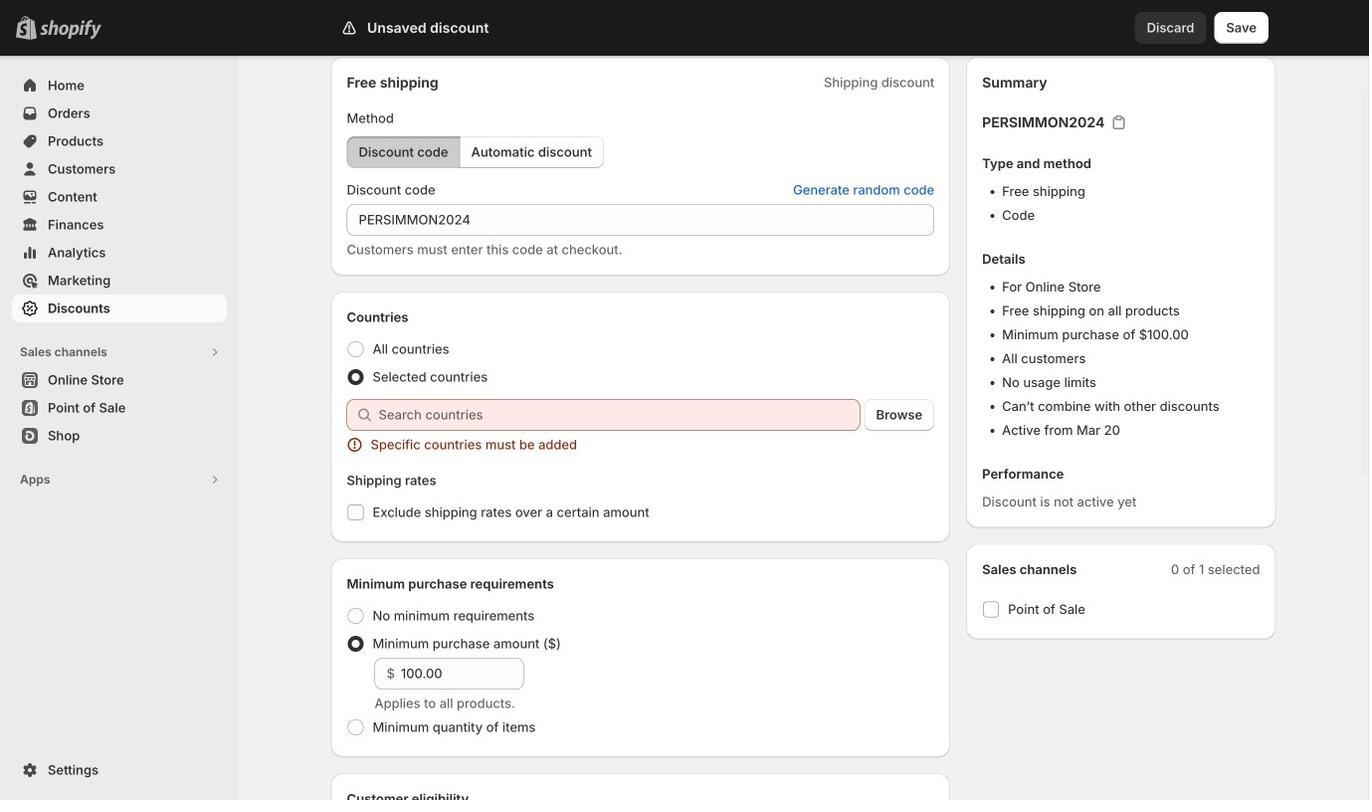 Task type: locate. For each thing, give the bounding box(es) containing it.
Search countries text field
[[379, 393, 860, 425]]

None text field
[[347, 198, 935, 230]]



Task type: describe. For each thing, give the bounding box(es) containing it.
shopify image
[[40, 20, 101, 40]]

0.00 text field
[[401, 652, 524, 684]]



